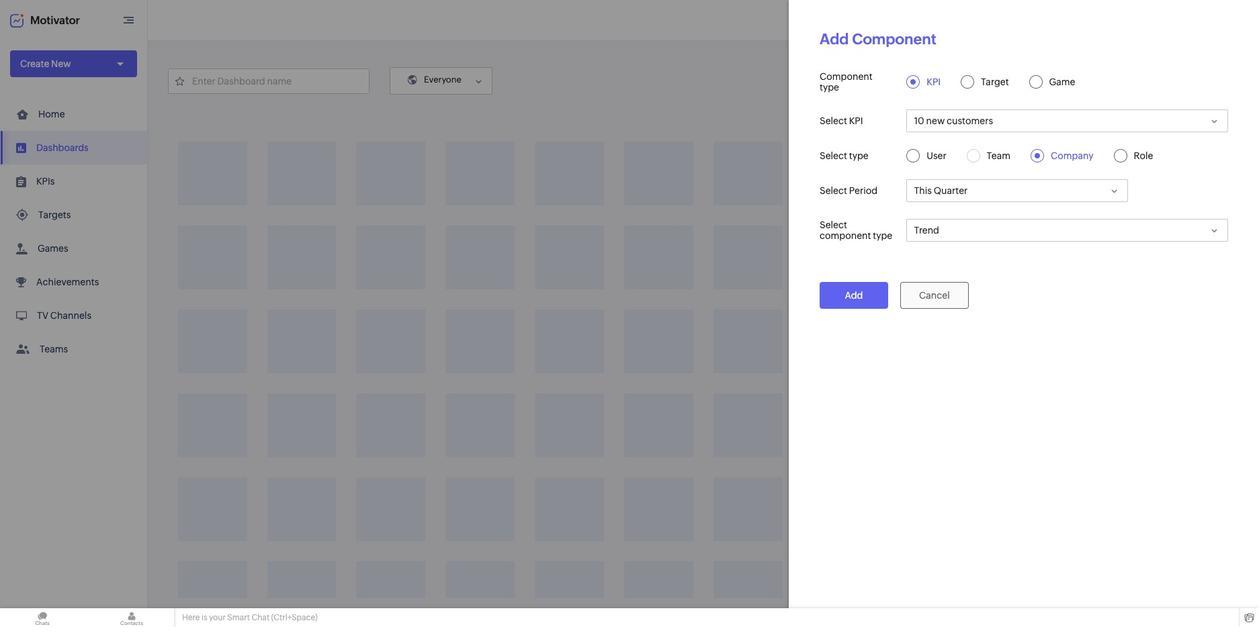 Task type: vqa. For each thing, say whether or not it's contained in the screenshot.
THE REGISTER FOR UPCOMING CRM WEBINARS
no



Task type: locate. For each thing, give the bounding box(es) containing it.
2 select from the top
[[820, 151, 847, 161]]

dashboards
[[36, 142, 89, 153]]

this
[[914, 185, 932, 196]]

this quarter
[[914, 185, 968, 196]]

kpi up select type at the top right of page
[[849, 116, 863, 126]]

home
[[38, 109, 65, 120]]

component type
[[820, 71, 873, 93]]

0 horizontal spatial type
[[820, 82, 839, 93]]

add component inside "button"
[[978, 75, 1051, 86]]

game
[[1049, 77, 1076, 87]]

select left period at the top right of page
[[820, 185, 847, 196]]

add component up the customers
[[978, 75, 1051, 86]]

add down component
[[845, 290, 863, 301]]

period
[[849, 185, 878, 196]]

2 vertical spatial add
[[845, 290, 863, 301]]

type for select type
[[849, 151, 869, 161]]

select
[[820, 116, 847, 126], [820, 151, 847, 161], [820, 185, 847, 196], [820, 220, 847, 231]]

add up the customers
[[978, 75, 996, 86]]

create new
[[20, 58, 71, 69]]

company
[[1051, 151, 1094, 161]]

kpi
[[927, 77, 941, 87], [849, 116, 863, 126]]

cancel
[[919, 290, 950, 301]]

Enter Dashboard name text field
[[169, 69, 369, 93]]

select down select kpi
[[820, 151, 847, 161]]

list containing home
[[0, 97, 147, 366]]

user image
[[1218, 9, 1239, 31]]

select inside select component type
[[820, 220, 847, 231]]

1 vertical spatial type
[[849, 151, 869, 161]]

motivator
[[30, 14, 80, 27]]

add component up component type
[[820, 31, 937, 48]]

type
[[820, 82, 839, 93], [849, 151, 869, 161], [873, 231, 893, 241]]

1 vertical spatial add component
[[978, 75, 1051, 86]]

is
[[202, 614, 207, 623]]

select type
[[820, 151, 869, 161]]

add component
[[820, 31, 937, 48], [978, 75, 1051, 86]]

1 horizontal spatial add component
[[978, 75, 1051, 86]]

select for select component type
[[820, 220, 847, 231]]

1 vertical spatial kpi
[[849, 116, 863, 126]]

channels
[[50, 311, 91, 321]]

1 horizontal spatial type
[[849, 151, 869, 161]]

type inside component type
[[820, 82, 839, 93]]

0 vertical spatial type
[[820, 82, 839, 93]]

select kpi
[[820, 116, 863, 126]]

0 vertical spatial add
[[820, 31, 849, 48]]

select down select period
[[820, 220, 847, 231]]

add button
[[820, 282, 888, 309]]

select for select period
[[820, 185, 847, 196]]

list
[[0, 97, 147, 366]]

Trend field
[[907, 219, 1229, 242]]

team
[[987, 151, 1011, 161]]

component up 10 new customers field
[[998, 75, 1051, 86]]

10 new customers field
[[907, 110, 1229, 132]]

1 horizontal spatial kpi
[[927, 77, 941, 87]]

component up select kpi
[[820, 71, 873, 82]]

component
[[852, 31, 937, 48], [820, 71, 873, 82], [998, 75, 1051, 86]]

type up select kpi
[[820, 82, 839, 93]]

1 vertical spatial add
[[978, 75, 996, 86]]

new
[[927, 116, 945, 126]]

type right component
[[873, 231, 893, 241]]

add up component type
[[820, 31, 849, 48]]

0 horizontal spatial add component
[[820, 31, 937, 48]]

tv
[[37, 311, 48, 321]]

quarter
[[934, 185, 968, 196]]

component inside add component "button"
[[998, 75, 1051, 86]]

select up select type at the top right of page
[[820, 116, 847, 126]]

component
[[820, 231, 871, 241]]

user
[[927, 151, 947, 161]]

4 select from the top
[[820, 220, 847, 231]]

type up period at the top right of page
[[849, 151, 869, 161]]

3 select from the top
[[820, 185, 847, 196]]

kpi up new
[[927, 77, 941, 87]]

This Quarter field
[[907, 179, 1129, 202]]

component up component type
[[852, 31, 937, 48]]

customers
[[947, 116, 993, 126]]

target
[[981, 77, 1009, 87]]

2 horizontal spatial type
[[873, 231, 893, 241]]

games
[[38, 243, 68, 254]]

(ctrl+space)
[[271, 614, 318, 623]]

chats image
[[0, 609, 85, 628]]

new
[[51, 58, 71, 69]]

2 vertical spatial type
[[873, 231, 893, 241]]

1 select from the top
[[820, 116, 847, 126]]

add
[[820, 31, 849, 48], [978, 75, 996, 86], [845, 290, 863, 301]]



Task type: describe. For each thing, give the bounding box(es) containing it.
create
[[20, 58, 49, 69]]

0 vertical spatial kpi
[[927, 77, 941, 87]]

tv channels
[[37, 311, 91, 321]]

type for component type
[[820, 82, 839, 93]]

cancel button
[[900, 282, 969, 309]]

add component button
[[961, 67, 1069, 94]]

select for select kpi
[[820, 116, 847, 126]]

10 new customers
[[914, 116, 993, 126]]

0 horizontal spatial kpi
[[849, 116, 863, 126]]

your
[[209, 614, 226, 623]]

10
[[914, 116, 925, 126]]

teams
[[40, 344, 68, 355]]

targets
[[38, 210, 71, 220]]

role
[[1134, 151, 1154, 161]]

smart
[[227, 614, 250, 623]]

contacts image
[[89, 609, 174, 628]]

trend
[[914, 225, 940, 236]]

here
[[182, 614, 200, 623]]

0 vertical spatial add component
[[820, 31, 937, 48]]

here is your smart chat (ctrl+space)
[[182, 614, 318, 623]]

select component type
[[820, 220, 893, 241]]

chat
[[252, 614, 270, 623]]

type inside select component type
[[873, 231, 893, 241]]

select for select type
[[820, 151, 847, 161]]

select period
[[820, 185, 878, 196]]

achievements
[[36, 277, 99, 288]]

kpis
[[36, 176, 55, 187]]

add inside "button"
[[978, 75, 996, 86]]

add inside button
[[845, 290, 863, 301]]



